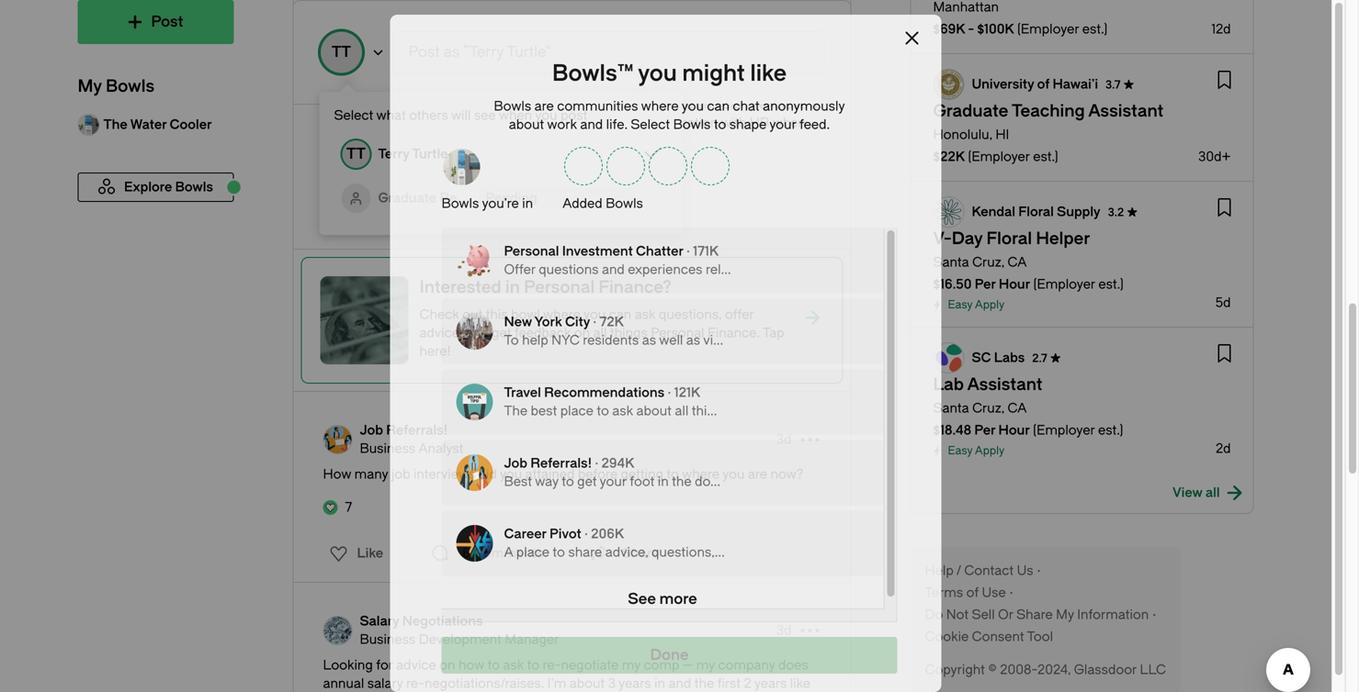 Task type: locate. For each thing, give the bounding box(es) containing it.
about down the bonus
[[509, 117, 544, 132]]

2 per from the top
[[975, 423, 996, 438]]

0 vertical spatial all
[[593, 326, 607, 341]]

★ right 3.2
[[1127, 206, 1138, 219]]

floral
[[1019, 204, 1054, 219], [987, 229, 1032, 249]]

job for job referrals! · 294k best way to get your foot in the do...
[[504, 456, 527, 471]]

★ right 3.7
[[1123, 78, 1135, 91]]

· inside career pivot · 206k a place to share advice, questions,...
[[584, 527, 588, 542]]

advice,
[[420, 326, 463, 341], [605, 545, 648, 561]]

ask inside travel recommendations · 121k the best place to ask about all thi...
[[612, 404, 633, 419]]

0 vertical spatial like
[[357, 213, 383, 228]]

294k
[[602, 456, 634, 471]]

· left 171k
[[686, 244, 690, 259]]

nyc
[[552, 333, 580, 348]]

where up conversation at the top of page
[[641, 99, 679, 114]]

1 santa from the top
[[933, 255, 969, 270]]

1 3d from the top
[[776, 432, 792, 448]]

1 vertical spatial me
[[429, 134, 449, 149]]

-
[[968, 22, 974, 37]]

cruz, inside lab assistant santa cruz, ca $18.48 per hour (employer est.) easy apply
[[972, 401, 1004, 416]]

first
[[717, 677, 741, 692]]

all inside check out this bowl where you can ask questions, offer advice, and get feedback on all things personal finance. tap here!
[[593, 326, 607, 341]]

0 horizontal spatial 3
[[559, 97, 566, 112]]

0 vertical spatial referrals!
[[386, 423, 448, 438]]

1 vertical spatial salary negotiations
[[360, 614, 483, 630]]

cruz, inside v-day floral helper santa cruz, ca $16.50 per hour (employer est.) easy apply
[[972, 255, 1004, 270]]

place right best
[[560, 404, 594, 419]]

1 vertical spatial easy
[[948, 445, 973, 458]]

select inside bowls are communities where you can chat anonymously about work and life. select bowls to shape your feed.
[[631, 117, 670, 132]]

0 horizontal spatial assistant
[[967, 375, 1043, 395]]

you up conversation at the top of page
[[682, 99, 704, 114]]

save image down 12d
[[1211, 66, 1240, 96]]

comments inside 6 comments button
[[473, 546, 544, 562]]

you inside check out this bowl where you can ask questions, offer advice, and get feedback on all things personal finance. tap here!
[[584, 307, 606, 323]]

1 save image from the top
[[1211, 66, 1240, 96]]

(employer
[[1017, 22, 1079, 37], [968, 149, 1030, 165], [1033, 277, 1095, 292], [1033, 423, 1095, 438]]

3d link up does
[[776, 622, 792, 641]]

1 ca from the top
[[1008, 255, 1027, 270]]

comments down 'career'
[[473, 546, 544, 562]]

others
[[409, 108, 448, 123]]

all down 121k on the bottom of the page
[[675, 404, 689, 419]]

easy down $16.50
[[948, 299, 973, 312]]

called
[[352, 134, 388, 149]]

0 vertical spatial save image
[[1211, 66, 1240, 96]]

salary up what
[[360, 53, 399, 68]]

2 like from the top
[[357, 546, 383, 562]]

18 comments button
[[426, 202, 553, 239]]

comments
[[478, 213, 548, 228], [473, 546, 544, 562]]

job
[[391, 467, 410, 482]]

1 vertical spatial per
[[975, 423, 996, 438]]

1 vertical spatial 3d
[[776, 624, 792, 639]]

2 3d from the top
[[776, 624, 792, 639]]

★ inside kendal floral supply 3.2 ★
[[1127, 206, 1138, 219]]

0 vertical spatial assistant
[[1088, 102, 1164, 121]]

3d for looking for advice on how to ask to re-negotiate my comp — my company does annual salary re-negotiations/raises. i'm about 3 years in and the first 2 years lik
[[776, 624, 792, 639]]

6
[[462, 546, 470, 562]]

1 vertical spatial offer
[[359, 115, 388, 131]]

0 vertical spatial ca
[[1008, 255, 1027, 270]]

cruz, down day
[[972, 255, 1004, 270]]

/
[[957, 564, 961, 579]]

where up nyc
[[543, 307, 581, 323]]

t right the 'they'
[[356, 146, 366, 163]]

all right city
[[593, 326, 607, 341]]

about
[[509, 117, 544, 132], [452, 134, 487, 149], [636, 404, 672, 419], [570, 677, 605, 692]]

feed.
[[800, 117, 830, 132]]

referrals! up way
[[531, 456, 592, 471]]

with
[[438, 97, 464, 112], [721, 115, 747, 131]]

0 horizontal spatial where
[[543, 307, 581, 323]]

1 horizontal spatial my
[[622, 658, 641, 674]]

★ for v-day floral helper
[[1127, 206, 1138, 219]]

1 salary negotiations from the top
[[360, 53, 483, 68]]

day
[[952, 229, 983, 249]]

2 salary negotiations from the top
[[360, 614, 483, 630]]

rections list menu down 9
[[318, 206, 389, 235]]

years right 2 at the bottom right
[[754, 677, 787, 692]]

do not sell or share my information link
[[925, 607, 1160, 625]]

my inside pseg offer me 118k with 10% bonus and 3 weeks vacation time and didn't enclose it in my offer letter i happen to miss it. i had the verbal conversation with hr when they called to tell me about the of
[[337, 115, 356, 131]]

1 vertical spatial ask
[[612, 404, 633, 419]]

life.
[[606, 117, 628, 132]]

cruz, down lab assistant link at the bottom of page
[[972, 401, 1004, 416]]

years down comp
[[619, 677, 651, 692]]

18 comments
[[462, 213, 548, 228]]

0 vertical spatial negotiations
[[402, 53, 483, 68]]

1 vertical spatial on
[[439, 658, 455, 674]]

to inside bowls are communities where you can chat anonymously about work and life. select bowls to shape your feed.
[[714, 117, 726, 132]]

2 horizontal spatial all
[[1206, 486, 1220, 501]]

0 horizontal spatial with
[[438, 97, 464, 112]]

2 rections list menu from the top
[[318, 539, 389, 569]]

0 vertical spatial 3
[[559, 97, 566, 112]]

help / contact us terms of use do not sell or share my information cookie consent tool
[[925, 564, 1149, 645]]

negotiations for 3d
[[402, 614, 483, 630]]

1 vertical spatial negotiations
[[402, 614, 483, 630]]

salary negotiations link up 118k
[[360, 51, 483, 70]]

me up letter on the top left of the page
[[389, 97, 409, 112]]

my right —
[[696, 658, 715, 674]]

1 vertical spatial santa
[[933, 401, 969, 416]]

offer up finance.
[[725, 307, 754, 323]]

1 horizontal spatial all
[[675, 404, 689, 419]]

0 vertical spatial ask
[[635, 307, 656, 323]]

0 vertical spatial 2d
[[777, 62, 792, 77]]

2 3d link from the top
[[776, 622, 792, 641]]

do...
[[695, 475, 721, 490]]

0 vertical spatial re-
[[543, 658, 561, 674]]

anonymously
[[763, 99, 845, 114]]

0 vertical spatial of
[[1037, 77, 1050, 92]]

(employer right $100k
[[1017, 22, 1079, 37]]

hour
[[999, 277, 1030, 292], [999, 423, 1030, 438]]

offer up called
[[359, 115, 388, 131]]

with down "didn't"
[[721, 115, 747, 131]]

salary negotiations up 118k
[[360, 53, 483, 68]]

★ inside university of hawai'i 3.7 ★
[[1123, 78, 1135, 91]]

my left comp
[[622, 658, 641, 674]]

1 cruz, from the top
[[972, 255, 1004, 270]]

1 salary negotiations link from the top
[[360, 51, 483, 70]]

0 horizontal spatial on
[[439, 658, 455, 674]]

consent
[[972, 630, 1024, 645]]

2 horizontal spatial of
[[1037, 77, 1050, 92]]

and down the communities
[[580, 117, 603, 132]]

save image down 30d+
[[1211, 194, 1240, 223]]

2 negotiations from the top
[[402, 614, 483, 630]]

0 horizontal spatial i
[[426, 115, 429, 131]]

1 3d link from the top
[[776, 431, 792, 449]]

cruz,
[[972, 255, 1004, 270], [972, 401, 1004, 416]]

chat
[[733, 99, 760, 114]]

where inside bowls are communities where you can chat anonymously about work and life. select bowls to shape your feed.
[[641, 99, 679, 114]]

· inside job referrals! · 294k best way to get your foot in the do...
[[595, 456, 599, 471]]

the
[[576, 115, 595, 131], [490, 134, 510, 149], [672, 475, 692, 490], [695, 677, 714, 692]]

are inside bowls are communities where you can chat anonymously about work and life. select bowls to shape your feed.
[[535, 99, 554, 114]]

your down "294k"
[[600, 475, 627, 490]]

2 easy from the top
[[948, 445, 973, 458]]

2 salary from the top
[[360, 614, 399, 630]]

personal inside "personal investment chatter · 171k offer questions and experiences rel..."
[[504, 244, 559, 259]]

and down the out
[[466, 326, 489, 341]]

0 horizontal spatial select
[[334, 108, 373, 123]]

0 horizontal spatial when
[[499, 108, 532, 123]]

2 horizontal spatial ask
[[635, 307, 656, 323]]

easy down "$18.48"
[[948, 445, 973, 458]]

in inside pseg offer me 118k with 10% bonus and 3 weeks vacation time and didn't enclose it in my offer letter i happen to miss it. i had the verbal conversation with hr when they called to tell me about the of
[[323, 115, 334, 131]]

can inside check out this bowl where you can ask questions, offer advice, and get feedback on all things personal finance. tap here!
[[609, 307, 632, 323]]

1 like from the top
[[357, 213, 383, 228]]

apply inside lab assistant santa cruz, ca $18.48 per hour (employer est.) easy apply
[[975, 445, 1005, 458]]

about inside pseg offer me 118k with 10% bonus and 3 weeks vacation time and didn't enclose it in my offer letter i happen to miss it. i had the verbal conversation with hr when they called to tell me about the of
[[452, 134, 487, 149]]

in
[[323, 115, 334, 131], [522, 196, 533, 211], [505, 278, 520, 297], [658, 475, 669, 490], [654, 677, 665, 692]]

as
[[642, 333, 656, 348], [686, 333, 700, 348]]

per right $16.50
[[975, 277, 996, 292]]

about inside bowls are communities where you can chat anonymously about work and life. select bowls to shape your feed.
[[509, 117, 544, 132]]

information
[[1077, 608, 1149, 623]]

—
[[683, 658, 693, 674]]

salary
[[367, 677, 403, 692]]

0 vertical spatial easy
[[948, 299, 973, 312]]

on left how
[[439, 658, 455, 674]]

1 vertical spatial ★
[[1127, 206, 1138, 219]]

1 horizontal spatial your
[[770, 117, 796, 132]]

and inside "personal investment chatter · 171k offer questions and experiences rel..."
[[602, 262, 625, 278]]

1 vertical spatial floral
[[987, 229, 1032, 249]]

where right getting in the left bottom of the page
[[682, 467, 720, 482]]

1 horizontal spatial job
[[504, 456, 527, 471]]

your
[[770, 117, 796, 132], [600, 475, 627, 490]]

· for 121k
[[668, 386, 671, 401]]

2 vertical spatial offer
[[725, 307, 754, 323]]

check
[[420, 307, 459, 323]]

·
[[686, 244, 690, 259], [593, 315, 597, 330], [668, 386, 671, 401], [595, 456, 599, 471], [584, 527, 588, 542]]

personal up "offer"
[[504, 244, 559, 259]]

santa up "$18.48"
[[933, 401, 969, 416]]

$16.50
[[933, 277, 972, 292]]

0 horizontal spatial ask
[[503, 658, 524, 674]]

0 vertical spatial get
[[492, 326, 511, 341]]

ca
[[1008, 255, 1027, 270], [1008, 401, 1027, 416]]

0 vertical spatial can
[[707, 99, 730, 114]]

0 horizontal spatial re-
[[406, 677, 425, 692]]

on left 72k
[[574, 326, 590, 341]]

about inside travel recommendations · 121k the best place to ask about all thi...
[[636, 404, 672, 419]]

to inside job referrals! · 294k best way to get your foot in the do...
[[562, 475, 574, 490]]

2 save image from the top
[[1211, 194, 1240, 223]]

referrals! up job at the bottom of the page
[[386, 423, 448, 438]]

the
[[504, 404, 528, 419]]

t up 9
[[347, 146, 356, 163]]

advice, down the 206k
[[605, 545, 648, 561]]

apply inside v-day floral helper santa cruz, ca $16.50 per hour (employer est.) easy apply
[[975, 299, 1005, 312]]

2 santa from the top
[[933, 401, 969, 416]]

when
[[499, 108, 532, 123], [773, 115, 806, 131]]

1 vertical spatial hour
[[999, 423, 1030, 438]]

1 vertical spatial of
[[513, 134, 525, 149]]

job for job referrals!
[[360, 423, 383, 438]]

0 vertical spatial offer
[[357, 97, 386, 112]]

are up the it.
[[535, 99, 554, 114]]

1 vertical spatial job
[[504, 456, 527, 471]]

apply down lab assistant link at the bottom of page
[[975, 445, 1005, 458]]

and down "investment"
[[602, 262, 625, 278]]

1 vertical spatial cruz,
[[972, 401, 1004, 416]]

on
[[574, 326, 590, 341], [439, 658, 455, 674]]

job up best
[[504, 456, 527, 471]]

(employer down 2.7
[[1033, 423, 1095, 438]]

1 vertical spatial get
[[577, 475, 597, 490]]

santa inside v-day floral helper santa cruz, ca $16.50 per hour (employer est.) easy apply
[[933, 255, 969, 270]]

of left use
[[967, 586, 979, 601]]

1 horizontal spatial select
[[631, 117, 670, 132]]

the left the first
[[695, 677, 714, 692]]

1 negotiations from the top
[[402, 53, 483, 68]]

1 as from the left
[[642, 333, 656, 348]]

hawai'i
[[1053, 77, 1098, 92]]

1 horizontal spatial where
[[641, 99, 679, 114]]

3d up does
[[776, 624, 792, 639]]

the left do...
[[672, 475, 692, 490]]

easy inside v-day floral helper santa cruz, ca $16.50 per hour (employer est.) easy apply
[[948, 299, 973, 312]]

0 vertical spatial apply
[[975, 299, 1005, 312]]

1 vertical spatial assistant
[[967, 375, 1043, 395]]

place inside career pivot · 206k a place to share advice, questions,...
[[516, 545, 550, 561]]

1 years from the left
[[619, 677, 651, 692]]

ask inside looking for advice on how to ask to re-negotiate my comp — my company does annual salary re-negotiations/raises. i'm about 3 years in and the first 2 years lik
[[503, 658, 524, 674]]

per
[[975, 277, 996, 292], [975, 423, 996, 438]]

0 vertical spatial cruz,
[[972, 255, 1004, 270]]

2 hour from the top
[[999, 423, 1030, 438]]

added bowls
[[563, 196, 643, 211]]

1 apply from the top
[[975, 299, 1005, 312]]

can inside bowls are communities where you can chat anonymously about work and life. select bowls to shape your feed.
[[707, 99, 730, 114]]

1 vertical spatial re-
[[406, 677, 425, 692]]

comments down you're
[[478, 213, 548, 228]]

honolulu,
[[933, 127, 992, 142]]

like down many on the left of the page
[[357, 546, 383, 562]]

0 horizontal spatial years
[[619, 677, 651, 692]]

to
[[504, 333, 519, 348]]

of inside pseg offer me 118k with 10% bonus and 3 weeks vacation time and didn't enclose it in my offer letter i happen to miss it. i had the verbal conversation with hr when they called to tell me about the of
[[513, 134, 525, 149]]

1 vertical spatial 3d link
[[776, 622, 792, 641]]

share
[[568, 545, 602, 561]]

you up the residents
[[584, 307, 606, 323]]

0 vertical spatial salary
[[360, 53, 399, 68]]

1 vertical spatial salary
[[360, 614, 399, 630]]

1 vertical spatial 2d
[[1216, 442, 1231, 457]]

a
[[504, 545, 513, 561]]

ca inside v-day floral helper santa cruz, ca $16.50 per hour (employer est.) easy apply
[[1008, 255, 1027, 270]]

contact
[[964, 564, 1014, 579]]

questions,
[[659, 307, 722, 323]]

salary negotiations
[[360, 53, 483, 68], [360, 614, 483, 630]]

read
[[540, 132, 572, 147]]

per inside v-day floral helper santa cruz, ca $16.50 per hour (employer est.) easy apply
[[975, 277, 996, 292]]

assistant down 3.7
[[1088, 102, 1164, 121]]

can
[[707, 99, 730, 114], [609, 307, 632, 323]]

attained
[[525, 467, 575, 482]]

1 rections list menu from the top
[[318, 206, 389, 235]]

2d
[[777, 62, 792, 77], [1216, 442, 1231, 457]]

1 horizontal spatial with
[[721, 115, 747, 131]]

re-
[[543, 658, 561, 674], [406, 677, 425, 692]]

1 horizontal spatial on
[[574, 326, 590, 341]]

lab
[[933, 375, 964, 395]]

per right "$18.48"
[[975, 423, 996, 438]]

job inside job referrals! · 294k best way to get your foot in the do...
[[504, 456, 527, 471]]

0 vertical spatial salary negotiations
[[360, 53, 483, 68]]

2d up "view all" link
[[1216, 442, 1231, 457]]

1 horizontal spatial 3
[[608, 677, 616, 692]]

communities
[[557, 99, 638, 114]]

job up many on the left of the page
[[360, 423, 383, 438]]

referrals! for job referrals!
[[386, 423, 448, 438]]

added
[[563, 196, 603, 211]]

3 inside pseg offer me 118k with 10% bonus and 3 weeks vacation time and didn't enclose it in my offer letter i happen to miss it. i had the verbal conversation with hr when they called to tell me about the of
[[559, 97, 566, 112]]

lab assistant santa cruz, ca $18.48 per hour (employer est.) easy apply
[[933, 375, 1124, 458]]

1 horizontal spatial as
[[686, 333, 700, 348]]

save image for v-day floral helper
[[1211, 194, 1240, 223]]

your down enclose
[[770, 117, 796, 132]]

comments inside 18 comments button
[[478, 213, 548, 228]]

$69k
[[933, 22, 965, 37]]

· up share
[[584, 527, 588, 542]]

negotiations up 118k
[[402, 53, 483, 68]]

· left 72k
[[593, 315, 597, 330]]

0 vertical spatial ★
[[1123, 78, 1135, 91]]

place inside travel recommendations · 121k the best place to ask about all thi...
[[560, 404, 594, 419]]

1 i from the left
[[426, 115, 429, 131]]

v-day floral helper link
[[933, 229, 1090, 249]]

this
[[486, 307, 508, 323]]

· left "294k"
[[595, 456, 599, 471]]

1 per from the top
[[975, 277, 996, 292]]

hour down lab assistant link at the bottom of page
[[999, 423, 1030, 438]]

rections list menu down 7
[[318, 539, 389, 569]]

0 vertical spatial comments
[[478, 213, 548, 228]]

206k
[[591, 527, 624, 542]]

0 horizontal spatial advice,
[[420, 326, 463, 341]]

1 vertical spatial are
[[748, 467, 767, 482]]

1 horizontal spatial ask
[[612, 404, 633, 419]]

get down this
[[492, 326, 511, 341]]

place down 'career'
[[516, 545, 550, 561]]

experiences
[[628, 262, 703, 278]]

me
[[389, 97, 409, 112], [429, 134, 449, 149]]

of inside the help / contact us terms of use do not sell or share my information cookie consent tool
[[967, 586, 979, 601]]

in up the 'they'
[[323, 115, 334, 131]]

referrals! inside job referrals! · 294k best way to get your foot in the do...
[[531, 456, 592, 471]]

0 horizontal spatial all
[[593, 326, 607, 341]]

2 ca from the top
[[1008, 401, 1027, 416]]

· inside travel recommendations · 121k the best place to ask about all thi...
[[668, 386, 671, 401]]

as left well
[[642, 333, 656, 348]]

0 vertical spatial where
[[641, 99, 679, 114]]

save image
[[1211, 66, 1240, 96], [1211, 194, 1240, 223]]

menu item
[[334, 132, 669, 176]]

how
[[323, 467, 351, 482]]

rections list menu
[[318, 206, 389, 235], [318, 539, 389, 569]]

ca down lab assistant link at the bottom of page
[[1008, 401, 1027, 416]]

salary up for
[[360, 614, 399, 630]]

bowls™
[[552, 61, 633, 86]]

2 years from the left
[[754, 677, 787, 692]]

2 cruz, from the top
[[972, 401, 1004, 416]]

0 horizontal spatial job
[[360, 423, 383, 438]]

0 vertical spatial per
[[975, 277, 996, 292]]

before
[[578, 467, 618, 482]]

2d up enclose
[[777, 62, 792, 77]]

you right did
[[500, 467, 522, 482]]

1 vertical spatial like
[[357, 546, 383, 562]]

0 horizontal spatial of
[[513, 134, 525, 149]]

in inside job referrals! · 294k best way to get your foot in the do...
[[658, 475, 669, 490]]

2 i from the left
[[543, 115, 547, 131]]

offer
[[504, 262, 536, 278]]

1 horizontal spatial advice,
[[605, 545, 648, 561]]

referrals!
[[386, 423, 448, 438], [531, 456, 592, 471]]

hour inside lab assistant santa cruz, ca $18.48 per hour (employer est.) easy apply
[[999, 423, 1030, 438]]

1 vertical spatial referrals!
[[531, 456, 592, 471]]

select
[[334, 108, 373, 123], [631, 117, 670, 132]]

hour down v-day floral helper link
[[999, 277, 1030, 292]]

1 vertical spatial place
[[516, 545, 550, 561]]

0 horizontal spatial place
[[516, 545, 550, 561]]

enclose
[[759, 97, 807, 112]]

2 vertical spatial where
[[682, 467, 720, 482]]

1 salary from the top
[[360, 53, 399, 68]]

advice, down check
[[420, 326, 463, 341]]

when down enclose
[[773, 115, 806, 131]]

all inside travel recommendations · 121k the best place to ask about all thi...
[[675, 404, 689, 419]]

0 vertical spatial are
[[535, 99, 554, 114]]

re- down the advice
[[406, 677, 425, 692]]

check out this bowl where you can ask questions, offer advice, and get feedback on all things personal finance. tap here!
[[420, 307, 784, 359]]

0 vertical spatial me
[[389, 97, 409, 112]]

help / contact us link
[[925, 562, 1045, 581]]

finance.
[[708, 326, 760, 341]]

floral down kendal
[[987, 229, 1032, 249]]

salary negotiations link up how
[[360, 613, 559, 631]]

(employer down 'helper'
[[1033, 277, 1095, 292]]

171k
[[693, 244, 719, 259]]

rel...
[[706, 262, 731, 278]]

helper
[[1036, 229, 1090, 249]]

select up called
[[334, 108, 373, 123]]

negotiations up the advice
[[402, 614, 483, 630]]

1 easy from the top
[[948, 299, 973, 312]]

1 horizontal spatial assistant
[[1088, 102, 1164, 121]]

about down happen
[[452, 134, 487, 149]]

glassdoor
[[1074, 663, 1137, 678]]

get inside job referrals! · 294k best way to get your foot in the do...
[[577, 475, 597, 490]]

0 vertical spatial on
[[574, 326, 590, 341]]

all right view
[[1206, 486, 1220, 501]]

in inside looking for advice on how to ask to re-negotiate my comp — my company does annual salary re-negotiations/raises. i'm about 3 years in and the first 2 years lik
[[654, 677, 665, 692]]

are left "now?"
[[748, 467, 767, 482]]

· for 294k
[[595, 456, 599, 471]]

get inside check out this bowl where you can ask questions, offer advice, and get feedback on all things personal finance. tap here!
[[492, 326, 511, 341]]

like down t t
[[357, 213, 383, 228]]

1 vertical spatial save image
[[1211, 194, 1240, 223]]

· inside new york city · 72k to help nyc residents as well as vi...
[[593, 315, 597, 330]]

personal
[[504, 244, 559, 259], [524, 278, 595, 297], [651, 326, 704, 341]]

1 vertical spatial can
[[609, 307, 632, 323]]

copyright
[[925, 663, 985, 678]]

1 hour from the top
[[999, 277, 1030, 292]]

2 salary negotiations link from the top
[[360, 613, 559, 631]]

2 apply from the top
[[975, 445, 1005, 458]]

0 vertical spatial your
[[770, 117, 796, 132]]

ca down v-day floral helper link
[[1008, 255, 1027, 270]]

hr
[[750, 115, 770, 131]]

me right tell
[[429, 134, 449, 149]]

of inside jobs list element
[[1037, 77, 1050, 92]]

and inside bowls are communities where you can chat anonymously about work and life. select bowls to shape your feed.
[[580, 117, 603, 132]]

2 horizontal spatial where
[[682, 467, 720, 482]]

2 vertical spatial all
[[1206, 486, 1220, 501]]

1 horizontal spatial when
[[773, 115, 806, 131]]

1 horizontal spatial i
[[543, 115, 547, 131]]

★ right 2.7
[[1050, 352, 1061, 365]]

0 vertical spatial salary negotiations link
[[360, 51, 483, 70]]

time
[[666, 97, 694, 112]]



Task type: vqa. For each thing, say whether or not it's contained in the screenshot.
hi
yes



Task type: describe. For each thing, give the bounding box(es) containing it.
sc
[[972, 350, 991, 366]]

hour inside v-day floral helper santa cruz, ca $16.50 per hour (employer est.) easy apply
[[999, 277, 1030, 292]]

new york city · 72k to help nyc residents as well as vi...
[[504, 315, 723, 348]]

1 t from the left
[[347, 146, 356, 163]]

bowl
[[511, 307, 540, 323]]

save image for graduate teaching assistant
[[1211, 66, 1240, 96]]

job referrals! link
[[360, 422, 464, 440]]

career
[[504, 527, 547, 542]]

us
[[1017, 564, 1034, 579]]

hi
[[996, 127, 1009, 142]]

things
[[610, 326, 648, 341]]

work
[[547, 117, 577, 132]]

questions,...
[[652, 545, 725, 561]]

your inside bowls are communities where you can chat anonymously about work and life. select bowls to shape your feed.
[[770, 117, 796, 132]]

sc labs 2.7 ★
[[972, 350, 1061, 366]]

1 vertical spatial with
[[721, 115, 747, 131]]

· inside "personal investment chatter · 171k offer questions and experiences rel..."
[[686, 244, 690, 259]]

the down miss
[[490, 134, 510, 149]]

★ for graduate teaching assistant
[[1123, 78, 1135, 91]]

will
[[451, 108, 471, 123]]

menu item containing t
[[334, 132, 669, 176]]

bowls you're in
[[442, 196, 533, 211]]

well
[[659, 333, 683, 348]]

career pivot · 206k a place to share advice, questions,...
[[504, 527, 725, 561]]

travel recommendations · 121k the best place to ask about all thi...
[[504, 386, 717, 419]]

1 vertical spatial personal
[[524, 278, 595, 297]]

2.7
[[1032, 352, 1047, 365]]

rections list menu for 18 comments
[[318, 206, 389, 235]]

i'm
[[547, 677, 566, 692]]

see
[[474, 108, 496, 123]]

graduate teaching assistant link
[[933, 102, 1164, 121]]

3d for how many job interviews did you attained before getting to where you are now?
[[776, 432, 792, 448]]

advice, inside check out this bowl where you can ask questions, offer advice, and get feedback on all things personal finance. tap here!
[[420, 326, 463, 341]]

foot
[[630, 475, 655, 490]]

to inside travel recommendations · 121k the best place to ask about all thi...
[[597, 404, 609, 419]]

offer inside check out this bowl where you can ask questions, offer advice, and get feedback on all things personal finance. tap here!
[[725, 307, 754, 323]]

supply
[[1057, 204, 1101, 219]]

getting
[[621, 467, 664, 482]]

v-day floral helper santa cruz, ca $16.50 per hour (employer est.) easy apply
[[933, 229, 1124, 312]]

and right time
[[697, 97, 720, 112]]

did
[[478, 467, 497, 482]]

conversation
[[639, 115, 718, 131]]

and inside check out this bowl where you can ask questions, offer advice, and get feedback on all things personal finance. tap here!
[[466, 326, 489, 341]]

ask inside check out this bowl where you can ask questions, offer advice, and get feedback on all things personal finance. tap here!
[[635, 307, 656, 323]]

miss
[[497, 115, 526, 131]]

close image
[[906, 32, 919, 45]]

0 horizontal spatial 2d
[[777, 62, 792, 77]]

cookie consent tool link
[[925, 629, 1053, 647]]

3d link for looking for advice on how to ask to re-negotiate my comp — my company does annual salary re-negotiations/raises. i'm about 3 years in and the first 2 years lik
[[776, 622, 792, 641]]

$100k
[[977, 22, 1014, 37]]

teaching
[[1012, 102, 1085, 121]]

out
[[462, 307, 483, 323]]

pseg
[[323, 97, 354, 112]]

floral inside v-day floral helper santa cruz, ca $16.50 per hour (employer est.) easy apply
[[987, 229, 1032, 249]]

you inside bowls are communities where you can chat anonymously about work and life. select bowls to shape your feed.
[[682, 99, 704, 114]]

0 horizontal spatial me
[[389, 97, 409, 112]]

salary for 2d
[[360, 53, 399, 68]]

(employer inside the graduate teaching assistant honolulu, hi $22k (employer est.)
[[968, 149, 1030, 165]]

and inside looking for advice on how to ask to re-negotiate my comp — my company does annual salary re-negotiations/raises. i'm about 3 years in and the first 2 years lik
[[669, 677, 691, 692]]

10%
[[467, 97, 488, 112]]

assistant inside the graduate teaching assistant honolulu, hi $22k (employer est.)
[[1088, 102, 1164, 121]]

on inside check out this bowl where you can ask questions, offer advice, and get feedback on all things personal finance. tap here!
[[574, 326, 590, 341]]

kendal
[[972, 204, 1016, 219]]

comments for 6 comments
[[473, 546, 544, 562]]

toogle identity image
[[341, 184, 371, 213]]

when inside pseg offer me 118k with 10% bonus and 3 weeks vacation time and didn't enclose it in my offer letter i happen to miss it. i had the verbal conversation with hr when they called to tell me about the of
[[773, 115, 806, 131]]

llc
[[1140, 663, 1166, 678]]

in down "offer"
[[505, 278, 520, 297]]

best
[[531, 404, 557, 419]]

2008-
[[1000, 663, 1038, 678]]

tell
[[407, 134, 425, 149]]

(employer inside lab assistant santa cruz, ca $18.48 per hour (employer est.) easy apply
[[1033, 423, 1095, 438]]

all inside "view all" link
[[1206, 486, 1220, 501]]

salary negotiations for 3d
[[360, 614, 483, 630]]

graduate teaching assistant honolulu, hi $22k (employer est.)
[[933, 102, 1164, 165]]

it.
[[529, 115, 540, 131]]

referrals! for job referrals! · 294k best way to get your foot in the do...
[[531, 456, 592, 471]]

pending
[[486, 191, 537, 206]]

118k
[[412, 97, 435, 112]]

6 comments button
[[426, 536, 548, 573]]

ca inside lab assistant santa cruz, ca $18.48 per hour (employer est.) easy apply
[[1008, 401, 1027, 416]]

est.) inside v-day floral helper santa cruz, ca $16.50 per hour (employer est.) easy apply
[[1099, 277, 1124, 292]]

salary negotiations for 2d
[[360, 53, 483, 68]]

terms
[[925, 586, 963, 601]]

1 horizontal spatial re-
[[543, 658, 561, 674]]

advice, inside career pivot · 206k a place to share advice, questions,...
[[605, 545, 648, 561]]

3d link for how many job interviews did you attained before getting to where you are now?
[[776, 431, 792, 449]]

salary negotiations link for 2d
[[360, 51, 483, 70]]

santa inside lab assistant santa cruz, ca $18.48 per hour (employer est.) easy apply
[[933, 401, 969, 416]]

7
[[345, 500, 352, 516]]

how many job interviews did you attained before getting to where you are now?
[[323, 467, 803, 482]]

0 vertical spatial floral
[[1019, 204, 1054, 219]]

· for 206k
[[584, 527, 588, 542]]

easy inside lab assistant santa cruz, ca $18.48 per hour (employer est.) easy apply
[[948, 445, 973, 458]]

here!
[[420, 344, 451, 359]]

advice
[[396, 658, 436, 674]]

you up the vacation
[[638, 61, 677, 86]]

does
[[778, 658, 809, 674]]

3.7
[[1106, 78, 1121, 91]]

or
[[998, 608, 1013, 623]]

on inside looking for advice on how to ask to re-negotiate my comp — my company does annual salary re-negotiations/raises. i'm about 3 years in and the first 2 years lik
[[439, 658, 455, 674]]

(employer inside v-day floral helper santa cruz, ca $16.50 per hour (employer est.) easy apply
[[1033, 277, 1095, 292]]

it
[[811, 97, 818, 112]]

in right you're
[[522, 196, 533, 211]]

and up the it.
[[533, 97, 555, 112]]

terms of use link
[[925, 585, 1017, 603]]

more
[[575, 132, 608, 147]]

assistant inside lab assistant santa cruz, ca $18.48 per hour (employer est.) easy apply
[[967, 375, 1043, 395]]

jobs list element
[[911, 0, 1253, 473]]

comments for 18 comments
[[478, 213, 548, 228]]

travel
[[504, 386, 541, 401]]

job referrals!
[[360, 423, 448, 438]]

comp
[[644, 658, 680, 674]]

you up read at the top of page
[[535, 108, 557, 123]]

©
[[988, 663, 997, 678]]

shape
[[730, 117, 767, 132]]

2024,
[[1038, 663, 1071, 678]]

per inside lab assistant santa cruz, ca $18.48 per hour (employer est.) easy apply
[[975, 423, 996, 438]]

bowls up 18
[[442, 196, 479, 211]]

york
[[535, 315, 562, 330]]

2
[[744, 677, 752, 692]]

about inside looking for advice on how to ask to re-negotiate my comp — my company does annual salary re-negotiations/raises. i'm about 3 years in and the first 2 years lik
[[570, 677, 605, 692]]

tap
[[763, 326, 784, 341]]

finance?
[[599, 278, 672, 297]]

negotiations for 2d
[[402, 53, 483, 68]]

2 t from the left
[[356, 146, 366, 163]]

for
[[376, 658, 393, 674]]

the inside looking for advice on how to ask to re-negotiate my comp — my company does annual salary re-negotiations/raises. i'm about 3 years in and the first 2 years lik
[[695, 677, 714, 692]]

0 vertical spatial with
[[438, 97, 464, 112]]

2 horizontal spatial my
[[696, 658, 715, 674]]

your inside job referrals! · 294k best way to get your foot in the do...
[[600, 475, 627, 490]]

rections list menu for 6 comments
[[318, 539, 389, 569]]

personal inside check out this bowl where you can ask questions, offer advice, and get feedback on all things personal finance. tap here!
[[651, 326, 704, 341]]

bowls up miss
[[494, 99, 531, 114]]

1 horizontal spatial me
[[429, 134, 449, 149]]

to inside career pivot · 206k a place to share advice, questions,...
[[553, 545, 565, 561]]

★ inside sc labs 2.7 ★
[[1050, 352, 1061, 365]]

bowls right the added
[[606, 196, 643, 211]]

bowls down time
[[673, 117, 711, 132]]

pseg offer me 118k with 10% bonus and 3 weeks vacation time and didn't enclose it in my offer letter i happen to miss it. i had the verbal conversation with hr when they called to tell me about the of
[[323, 97, 818, 149]]

questions
[[539, 262, 599, 278]]

investment
[[562, 244, 633, 259]]

salary for 3d
[[360, 614, 399, 630]]

vi...
[[703, 333, 723, 348]]

where inside check out this bowl where you can ask questions, offer advice, and get feedback on all things personal finance. tap here!
[[543, 307, 581, 323]]

you right do...
[[723, 467, 745, 482]]

copyright © 2008-2024, glassdoor llc
[[925, 663, 1166, 678]]

post
[[561, 108, 588, 123]]

the inside job referrals! · 294k best way to get your foot in the do...
[[672, 475, 692, 490]]

recommendations
[[544, 386, 665, 401]]

personal investment chatter · 171k offer questions and experiences rel...
[[504, 244, 731, 278]]

2 as from the left
[[686, 333, 700, 348]]

9
[[345, 167, 353, 182]]

tool
[[1027, 630, 1053, 645]]

3 inside looking for advice on how to ask to re-negotiate my comp — my company does annual salary re-negotiations/raises. i'm about 3 years in and the first 2 years lik
[[608, 677, 616, 692]]

2d inside jobs list element
[[1216, 442, 1231, 457]]

save image
[[1211, 340, 1240, 369]]

bowls™ you might like
[[552, 61, 787, 86]]

negotiations/raises.
[[425, 677, 544, 692]]

est.) inside lab assistant santa cruz, ca $18.48 per hour (employer est.) easy apply
[[1098, 423, 1124, 438]]

121k
[[674, 386, 700, 401]]

est.) inside the graduate teaching assistant honolulu, hi $22k (employer est.)
[[1033, 149, 1058, 165]]

select what others will see when you post
[[334, 108, 588, 123]]

salary negotiations link for 3d
[[360, 613, 559, 631]]

the up more
[[576, 115, 595, 131]]



